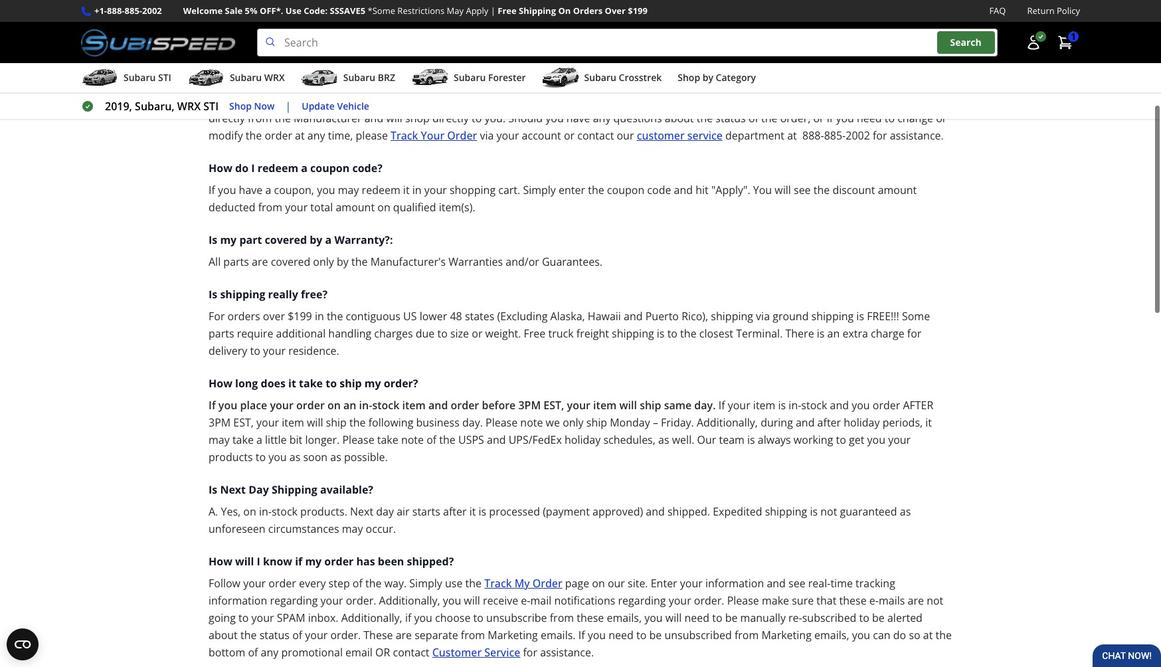 Task type: locate. For each thing, give the bounding box(es) containing it.
sti up 2019, subaru, wrx sti
[[158, 71, 171, 84]]

4 subaru from the left
[[454, 71, 486, 84]]

1 horizontal spatial about
[[665, 111, 694, 126]]

if up placed
[[288, 55, 295, 69]]

shop up the back at the top of the page
[[678, 71, 701, 84]]

additionally, inside "if an order is placed for a product that is labeled "out of stock," we will keep the order in our system and ship the item as soon as it becomes available. if a product is out of stock, it will be backordered in our system and ship as soon as it is back in stock. additionally, some items are available directly from the manufacturer and will shop directly to you. should you have any questions about the status of the order, or if you need to change or modify the order at any time, please"
[[760, 94, 821, 108]]

0 vertical spatial day.
[[299, 5, 319, 19]]

1 vertical spatial that
[[817, 594, 837, 608]]

as inside a. yes, on in-stock products. next day air starts after it is processed (payment approved) and shipped. expedited shipping is not guaranteed as unforeseen circumstances may occur.
[[900, 505, 911, 519]]

these down notifications
[[577, 611, 604, 625]]

0 vertical spatial after
[[765, 0, 796, 2]]

off*.
[[260, 5, 283, 17]]

shop inside dropdown button
[[678, 71, 701, 84]]

and inside a. yes, on in-stock products. next day air starts after it is processed (payment approved) and shipped. expedited shipping is not guaranteed as unforeseen circumstances may occur.
[[646, 505, 665, 519]]

may inside a. yes, on in-stock products. next day air starts after it is processed (payment approved) and shipped. expedited shipping is not guaranteed as unforeseen circumstances may occur.
[[342, 522, 363, 536]]

3 subaru from the left
[[343, 71, 376, 84]]

if inside if your item is in-stock and you order after 3pm est, your item will ship the following business day. please note we only ship monday – friday. additionally, during and after holiday periods, it may take a little bit longer. please take note of the usps and ups/fedex holiday schedules, as well. our team is always working to get you your products to you as soon as possible.
[[719, 398, 725, 413]]

0 vertical spatial simply
[[523, 183, 556, 197]]

is next day shipping available?
[[209, 483, 374, 497]]

$199 inside for orders over $199 in the contiguous us lower 48 states (excluding alaska, hawaii and puerto rico), shipping via ground shipping is free!!! some parts require additional handling charges due to size or weight. free truck freight shipping is to the closest terminal. there is an extra charge for delivery to your residence.
[[288, 309, 312, 324]]

5%
[[245, 5, 258, 17]]

1 vertical spatial |
[[285, 99, 291, 114]]

contact right or
[[393, 645, 430, 660]]

2019,
[[105, 99, 132, 114]]

0 horizontal spatial 2002
[[142, 5, 162, 17]]

please down before
[[486, 415, 518, 430]]

0 vertical spatial we
[[524, 77, 538, 91]]

2 directly from the left
[[433, 111, 469, 126]]

2 regarding from the left
[[618, 594, 666, 608]]

0 horizontal spatial we
[[524, 77, 538, 91]]

0 vertical spatial sti
[[158, 71, 171, 84]]

0 horizontal spatial have
[[239, 183, 263, 197]]

1 horizontal spatial after
[[903, 398, 934, 413]]

a inside if you have a coupon, you may redeem it in your shopping cart. simply enter the coupon code and hit "apply". you will see the discount amount deducted from your total amount on qualified item(s).
[[265, 183, 271, 197]]

is up all
[[209, 233, 217, 247]]

after inside if your item is in-stock and you order after 3pm est, your item will ship the following business day. please note we only ship monday – friday. additionally, during and after holiday periods, it may take a little bit longer. please take note of the usps and ups/fedex holiday schedules, as well. our team is always working to get you your products to you as soon as possible.
[[903, 398, 934, 413]]

1 vertical spatial i
[[251, 161, 255, 176]]

0 horizontal spatial do
[[235, 161, 249, 176]]

labeled
[[410, 77, 447, 91]]

an inside for orders over $199 in the contiguous us lower 48 states (excluding alaska, hawaii and puerto rico), shipping via ground shipping is free!!! some parts require additional handling charges due to size or weight. free truck freight shipping is to the closest terminal. there is an extra charge for delivery to your residence.
[[828, 326, 840, 341]]

0 horizontal spatial shipping
[[272, 483, 318, 497]]

0 vertical spatial have
[[567, 111, 591, 126]]

est, for after
[[823, 0, 844, 2]]

a subaru sti thumbnail image image
[[81, 68, 118, 88]]

regarding down site.
[[618, 594, 666, 608]]

$199 up additional
[[288, 309, 312, 324]]

by down the total
[[310, 233, 323, 247]]

out inside "if an order is placed for a product that is labeled "out of stock," we will keep the order in our system and ship the item as soon as it becomes available. if a product is out of stock, it will be backordered in our system and ship as soon as it is back in stock. additionally, some items are available directly from the manufacturer and will shop directly to you. should you have any questions about the status of the order, or if you need to change or modify the order at any time, please"
[[328, 94, 345, 108]]

2 subaru from the left
[[230, 71, 262, 84]]

1 horizontal spatial stock,
[[731, 5, 759, 19]]

see inside if you have a coupon, you may redeem it in your shopping cart. simply enter the coupon code and hit "apply". you will see the discount amount deducted from your total amount on qualified item(s).
[[794, 183, 811, 197]]

search button
[[937, 31, 995, 54]]

not
[[418, 55, 436, 69], [821, 505, 838, 519], [927, 594, 944, 608]]

2 vertical spatial product
[[276, 94, 315, 108]]

+1-888-885-2002
[[94, 5, 162, 17]]

place inside please note, if you place an order on an in-stock item after 3pm est, your order will ship the next business day. if an item is in transit to our facility, on backorder with the manufacturer, or out of stock, the product page will show the item as ""out of stock" with an estimated ship date.
[[594, 0, 620, 2]]

1 vertical spatial see
[[789, 576, 806, 591]]

1 subaru from the left
[[124, 71, 156, 84]]

update vehicle
[[302, 100, 369, 112]]

0 horizontal spatial 885-
[[125, 5, 142, 17]]

need down notifications
[[609, 628, 634, 643]]

is up labeled
[[406, 55, 415, 69]]

1 vertical spatial may
[[209, 433, 230, 447]]

stock, inside please note, if you place an order on an in-stock item after 3pm est, your order will ship the next business day. if an item is in transit to our facility, on backorder with the manufacturer, or out of stock, the product page will show the item as ""out of stock" with an estimated ship date.
[[731, 5, 759, 19]]

1 vertical spatial 3pm
[[519, 398, 541, 413]]

1 is from the top
[[209, 233, 217, 247]]

to inside please note, if you place an order on an in-stock item after 3pm est, your order will ship the next business day. if an item is in transit to our facility, on backorder with the manufacturer, or out of stock, the product page will show the item as ""out of stock" with an estimated ship date.
[[429, 5, 439, 19]]

department
[[726, 128, 785, 143]]

next inside a. yes, on in-stock products. next day air starts after it is processed (payment approved) and shipped. expedited shipping is not guaranteed as unforeseen circumstances may occur.
[[350, 505, 374, 519]]

0 vertical spatial stock,
[[731, 5, 759, 19]]

0 vertical spatial track
[[391, 128, 418, 143]]

a subaru forester thumbnail image image
[[411, 68, 449, 88]]

1 horizontal spatial i
[[257, 554, 260, 569]]

page inside please note, if you place an order on an in-stock item after 3pm est, your order will ship the next business day. if an item is in transit to our facility, on backorder with the manufacturer, or out of stock, the product page will show the item as ""out of stock" with an estimated ship date.
[[823, 5, 847, 19]]

shipping down hawaii
[[612, 326, 654, 341]]

1 horizontal spatial shop
[[678, 71, 701, 84]]

becomes
[[859, 77, 904, 91]]

customer
[[432, 645, 482, 660]]

0 vertical spatial redeem
[[258, 161, 298, 176]]

in left transit
[[382, 5, 391, 19]]

have inside if you have a coupon, you may redeem it in your shopping cart. simply enter the coupon code and hit "apply". you will see the discount amount deducted from your total amount on qualified item(s).
[[239, 183, 263, 197]]

2 vertical spatial soon
[[303, 450, 328, 465]]

1 vertical spatial about
[[209, 628, 238, 643]]

redeem
[[258, 161, 298, 176], [362, 183, 401, 197]]

1 vertical spatial page
[[565, 576, 590, 591]]

do inside page on our site. enter your information and see real-time tracking information regarding your order. additionally, you will receive e-mail notifications regarding your order. please make sure that these e-mails are not going to your spam inbox. additionally, if you choose to unsubscribe from these emails, you will need to be manually re-subscribed to be alerted about the status of your order. these are separate from marketing emails. if you need to be unsubscribed from marketing emails, you can do so at the bottom of any promotional email or contact
[[894, 628, 907, 643]]

i
[[342, 55, 345, 69], [251, 161, 255, 176], [257, 554, 260, 569]]

1 e- from the left
[[521, 594, 531, 608]]

0 horizontal spatial simply
[[410, 576, 443, 591]]

sale
[[225, 5, 243, 17]]

2 is from the top
[[209, 287, 217, 302]]

soon down longer. at the bottom left
[[303, 450, 328, 465]]

subaru for subaru forester
[[454, 71, 486, 84]]

free inside for orders over $199 in the contiguous us lower 48 states (excluding alaska, hawaii and puerto rico), shipping via ground shipping is free!!! some parts require additional handling charges due to size or weight. free truck freight shipping is to the closest terminal. there is an extra charge for delivery to your residence.
[[524, 326, 546, 341]]

3 is from the top
[[209, 483, 217, 497]]

only inside if your item is in-stock and you order after 3pm est, your item will ship the following business day. please note we only ship monday – friday. additionally, during and after holiday periods, it may take a little bit longer. please take note of the usps and ups/fedex holiday schedules, as well. our team is always working to get you your products to you as soon as possible.
[[563, 415, 584, 430]]

a subaru wrx thumbnail image image
[[187, 68, 225, 88]]

1 vertical spatial with
[[299, 22, 320, 37]]

2 horizontal spatial day.
[[695, 398, 716, 413]]

regarding up the spam
[[270, 594, 318, 608]]

on up notifications
[[592, 576, 605, 591]]

1 horizontal spatial regarding
[[618, 594, 666, 608]]

covered right part
[[265, 233, 307, 247]]

1 vertical spatial track
[[485, 576, 512, 591]]

part
[[240, 233, 262, 247]]

day. inside please note, if you place an order on an in-stock item after 3pm est, your order will ship the next business day. if an item is in transit to our facility, on backorder with the manufacturer, or out of stock, the product page will show the item as ""out of stock" with an estimated ship date.
[[299, 5, 319, 19]]

about down going
[[209, 628, 238, 643]]

you up separate
[[414, 611, 433, 625]]

covered for only
[[271, 255, 311, 269]]

on down how long does it take to ship my order?
[[328, 398, 341, 413]]

at right so on the bottom right of the page
[[924, 628, 933, 643]]

you up the total
[[317, 183, 335, 197]]

button image
[[1026, 35, 1042, 51]]

+1-
[[94, 5, 107, 17]]

if down subaru wrx
[[258, 94, 264, 108]]

our
[[442, 5, 459, 19], [648, 77, 666, 91], [513, 94, 531, 108], [617, 128, 634, 143], [608, 576, 625, 591]]

soon inside if your item is in-stock and you order after 3pm est, your item will ship the following business day. please note we only ship monday – friday. additionally, during and after holiday periods, it may take a little bit longer. please take note of the usps and ups/fedex holiday schedules, as well. our team is always working to get you your products to you as soon as possible.
[[303, 450, 328, 465]]

a. yes, on in-stock products. next day air starts after it is processed (payment approved) and shipped. expedited shipping is not guaranteed as unforeseen circumstances may occur.
[[209, 505, 911, 536]]

business
[[252, 5, 296, 19], [416, 415, 460, 430]]

my up every
[[305, 554, 322, 569]]

0 vertical spatial see
[[794, 183, 811, 197]]

to down site.
[[637, 628, 647, 643]]

subaru inside 'dropdown button'
[[343, 71, 376, 84]]

sti down a subaru wrx thumbnail image
[[204, 99, 219, 114]]

0 vertical spatial covered
[[265, 233, 307, 247]]

1 how from the top
[[209, 161, 233, 176]]

please note, if you place an order on an in-stock item after 3pm est, your order will ship the next business day. if an item is in transit to our facility, on backorder with the manufacturer, or out of stock, the product page will show the item as ""out of stock" with an estimated ship date.
[[209, 0, 942, 37]]

if down way.
[[405, 611, 412, 625]]

0 vertical spatial is
[[209, 233, 217, 247]]

a up coupon,
[[301, 161, 308, 176]]

these
[[840, 594, 867, 608], [577, 611, 604, 625]]

after inside if your item is in-stock and you order after 3pm est, your item will ship the following business day. please note we only ship monday – friday. additionally, during and after holiday periods, it may take a little bit longer. please take note of the usps and ups/fedex holiday schedules, as well. our team is always working to get you your products to you as soon as possible.
[[818, 415, 841, 430]]

take
[[299, 376, 323, 391], [233, 433, 254, 447], [377, 433, 399, 447]]

any
[[593, 111, 611, 126], [308, 128, 325, 143], [261, 645, 279, 660]]

and up please
[[365, 111, 384, 126]]

additionally, up these
[[341, 611, 403, 625]]

may
[[447, 5, 464, 17]]

as up questions
[[657, 94, 668, 108]]

faq
[[990, 5, 1007, 17]]

really
[[268, 287, 298, 302]]

on left qualified
[[378, 200, 391, 215]]

3pm for before
[[519, 398, 541, 413]]

before
[[482, 398, 516, 413]]

0 horizontal spatial page
[[565, 576, 590, 591]]

subaru forester
[[454, 71, 526, 84]]

est, inside please note, if you place an order on an in-stock item after 3pm est, your order will ship the next business day. if an item is in transit to our facility, on backorder with the manufacturer, or out of stock, the product page will show the item as ""out of stock" with an estimated ship date.
[[823, 0, 844, 2]]

available
[[903, 94, 947, 108]]

3pm inside if your item is in-stock and you order after 3pm est, your item will ship the following business day. please note we only ship monday – friday. additionally, during and after holiday periods, it may take a little bit longer. please take note of the usps and ups/fedex holiday schedules, as well. our team is always working to get you your products to you as soon as possible.
[[209, 415, 231, 430]]

how
[[209, 161, 233, 176], [209, 376, 233, 391], [209, 554, 233, 569]]

alaska,
[[551, 309, 585, 324]]

1 horizontal spatial page
[[823, 5, 847, 19]]

guaranteed
[[840, 505, 898, 519]]

is inside please note, if you place an order on an in-stock item after 3pm est, your order will ship the next business day. if an item is in transit to our facility, on backorder with the manufacturer, or out of stock, the product page will show the item as ""out of stock" with an estimated ship date.
[[371, 5, 379, 19]]

2 vertical spatial i
[[257, 554, 260, 569]]

please up manually
[[728, 594, 760, 608]]

0 horizontal spatial information
[[209, 594, 267, 608]]

see inside page on our site. enter your information and see real-time tracking information regarding your order. additionally, you will receive e-mail notifications regarding your order. please make sure that these e-mails are not going to your spam inbox. additionally, if you choose to unsubscribe from these emails, you will need to be manually re-subscribed to be alerted about the status of your order. these are separate from marketing emails. if you need to be unsubscribed from marketing emails, you can do so at the bottom of any promotional email or contact
[[789, 576, 806, 591]]

know
[[263, 554, 292, 569]]

est,
[[823, 0, 844, 2], [544, 398, 565, 413], [233, 415, 254, 430]]

1 horizontal spatial only
[[563, 415, 584, 430]]

shipping
[[519, 5, 556, 17], [272, 483, 318, 497]]

0 vertical spatial need
[[857, 111, 882, 126]]

you.
[[485, 111, 506, 126]]

in down free? on the top left of page
[[315, 309, 324, 324]]

have
[[567, 111, 591, 126], [239, 183, 263, 197]]

or right manufacturer,
[[685, 5, 696, 19]]

our inside please note, if you place an order on an in-stock item after 3pm est, your order will ship the next business day. if an item is in transit to our facility, on backorder with the manufacturer, or out of stock, the product page will show the item as ""out of stock" with an estimated ship date.
[[442, 5, 459, 19]]

0 horizontal spatial by
[[310, 233, 323, 247]]

0 horizontal spatial wrx
[[177, 99, 201, 114]]

and up the working
[[796, 415, 815, 430]]

3 how from the top
[[209, 554, 233, 569]]

apply
[[466, 5, 489, 17]]

e- down tracking
[[870, 594, 879, 608]]

stock
[[712, 0, 738, 2], [372, 398, 400, 413], [802, 398, 828, 413], [272, 505, 298, 519]]

subaru right "keep" on the top
[[585, 71, 617, 84]]

shopping
[[450, 183, 496, 197]]

been
[[378, 554, 404, 569]]

1 vertical spatial next
[[350, 505, 374, 519]]

0 vertical spatial that
[[377, 77, 397, 91]]

only
[[313, 255, 334, 269], [563, 415, 584, 430]]

air
[[397, 505, 410, 519]]

or
[[376, 645, 390, 660]]

as down welcome
[[209, 22, 220, 37]]

0 horizontal spatial product
[[276, 94, 315, 108]]

and inside for orders over $199 in the contiguous us lower 48 states (excluding alaska, hawaii and puerto rico), shipping via ground shipping is free!!! some parts require additional handling charges due to size or weight. free truck freight shipping is to the closest terminal. there is an extra charge for delivery to your residence.
[[624, 309, 643, 324]]

return policy
[[1028, 5, 1081, 17]]

directly up modify
[[209, 111, 245, 126]]

how for how do i redeem a coupon code?
[[209, 161, 233, 176]]

1 horizontal spatial out
[[698, 5, 715, 19]]

is left processed
[[479, 505, 487, 519]]

will
[[902, 0, 919, 2], [850, 5, 866, 19], [541, 77, 557, 91], [401, 94, 417, 108], [386, 111, 403, 126], [775, 183, 791, 197], [620, 398, 637, 413], [307, 415, 323, 430], [235, 554, 254, 569], [464, 594, 480, 608], [666, 611, 682, 625]]

5 subaru from the left
[[585, 71, 617, 84]]

contact down questions
[[578, 128, 614, 143]]

of
[[718, 5, 728, 19], [252, 22, 262, 37], [475, 77, 485, 91], [348, 94, 358, 108], [749, 111, 759, 126], [427, 433, 437, 447], [353, 576, 363, 591], [293, 628, 303, 643], [248, 645, 258, 660]]

1 vertical spatial coupon
[[607, 183, 645, 197]]

2 vertical spatial how
[[209, 554, 233, 569]]

you up orders
[[573, 0, 591, 2]]

is for is my part covered by a warranty?:
[[209, 233, 217, 247]]

our inside page on our site. enter your information and see real-time tracking information regarding your order. additionally, you will receive e-mail notifications regarding your order. please make sure that these e-mails are not going to your spam inbox. additionally, if you choose to unsubscribe from these emails, you will need to be manually re-subscribed to be alerted about the status of your order. these are separate from marketing emails. if you need to be unsubscribed from marketing emails, you can do so at the bottom of any promotional email or contact
[[608, 576, 625, 591]]

an
[[623, 0, 635, 2], [684, 0, 696, 2], [331, 5, 344, 19], [323, 22, 335, 37], [298, 55, 311, 69], [218, 77, 230, 91], [828, 326, 840, 341], [344, 398, 357, 413]]

1 vertical spatial via
[[756, 309, 770, 324]]

emails, down subscribed
[[815, 628, 850, 643]]

if your item is in-stock and you order after 3pm est, your item will ship the following business day. please note we only ship monday – friday. additionally, during and after holiday periods, it may take a little bit longer. please take note of the usps and ups/fedex holiday schedules, as well. our team is always working to get you your products to you as soon as possible.
[[209, 398, 934, 465]]

and up make
[[767, 576, 786, 591]]

order down know
[[269, 576, 296, 591]]

take up products
[[233, 433, 254, 447]]

if inside please note, if you place an order on an in-stock item after 3pm est, your order will ship the next business day. if an item is in transit to our facility, on backorder with the manufacturer, or out of stock, the product page will show the item as ""out of stock" with an estimated ship date.
[[564, 0, 570, 2]]

about inside "if an order is placed for a product that is labeled "out of stock," we will keep the order in our system and ship the item as soon as it becomes available. if a product is out of stock, it will be backordered in our system and ship as soon as it is back in stock. additionally, some items are available directly from the manufacturer and will shop directly to you. should you have any questions about the status of the order, or if you need to change or modify the order at any time, please"
[[665, 111, 694, 126]]

have up deducted at the left of the page
[[239, 183, 263, 197]]

item inside "if an order is placed for a product that is labeled "out of stock," we will keep the order in our system and ship the item as soon as it becomes available. if a product is out of stock, it will be backordered in our system and ship as soon as it is back in stock. additionally, some items are available directly from the manufacturer and will shop directly to you. should you have any questions about the status of the order, or if you need to change or modify the order at any time, please"
[[771, 77, 793, 91]]

some
[[902, 309, 931, 324]]

e-
[[521, 594, 531, 608], [870, 594, 879, 608]]

shipped?
[[407, 554, 454, 569]]

0 vertical spatial any
[[593, 111, 611, 126]]

free down the (excluding
[[524, 326, 546, 341]]

subaru down happens
[[230, 71, 262, 84]]

for
[[309, 77, 324, 91], [873, 128, 888, 143], [908, 326, 922, 341], [523, 645, 538, 660]]

0 vertical spatial est,
[[823, 0, 844, 2]]

1 horizontal spatial place
[[594, 0, 620, 2]]

re-
[[789, 611, 803, 625]]

amount right discount
[[878, 183, 917, 197]]

enter
[[651, 576, 678, 591]]

0 horizontal spatial $199
[[288, 309, 312, 324]]

place down long
[[240, 398, 267, 413]]

in up questions
[[636, 77, 646, 91]]

0 vertical spatial 885-
[[125, 5, 142, 17]]

1 vertical spatial emails,
[[815, 628, 850, 643]]

emails.
[[541, 628, 576, 643]]

1 horizontal spatial next
[[350, 505, 374, 519]]

free right facility,
[[498, 5, 517, 17]]

information up make
[[706, 576, 764, 591]]

it up qualified
[[403, 183, 410, 197]]

enter
[[559, 183, 586, 197]]

charge
[[871, 326, 905, 341]]

our left apply
[[442, 5, 459, 19]]

order right your
[[447, 128, 477, 143]]

it right the does
[[289, 376, 296, 391]]

1 horizontal spatial order
[[533, 576, 563, 591]]

may left 'occur.'
[[342, 522, 363, 536]]

stock, inside "if an order is placed for a product that is labeled "out of stock," we will keep the order in our system and ship the item as soon as it becomes available. if a product is out of stock, it will be backordered in our system and ship as soon as it is back in stock. additionally, some items are available directly from the manufacturer and will shop directly to you. should you have any questions about the status of the order, or if you need to change or modify the order at any time, please"
[[360, 94, 389, 108]]

0 vertical spatial business
[[252, 5, 296, 19]]

update vehicle button
[[302, 99, 369, 114]]

as down longer. at the bottom left
[[331, 450, 341, 465]]

we inside "if an order is placed for a product that is labeled "out of stock," we will keep the order in our system and ship the item as soon as it becomes available. if a product is out of stock, it will be backordered in our system and ship as soon as it is back in stock. additionally, some items are available directly from the manufacturer and will shop directly to you. should you have any questions about the status of the order, or if you need to change or modify the order at any time, please"
[[524, 77, 538, 91]]

business inside please note, if you place an order on an in-stock item after 3pm est, your order will ship the next business day. if an item is in transit to our facility, on backorder with the manufacturer, or out of stock, the product page will show the item as ""out of stock" with an estimated ship date.
[[252, 5, 296, 19]]

if inside page on our site. enter your information and see real-time tracking information regarding your order. additionally, you will receive e-mail notifications regarding your order. please make sure that these e-mails are not going to your spam inbox. additionally, if you choose to unsubscribe from these emails, you will need to be manually re-subscribed to be alerted about the status of your order. these are separate from marketing emails. if you need to be unsubscribed from marketing emails, you can do so at the bottom of any promotional email or contact
[[579, 628, 585, 643]]

our up should
[[513, 94, 531, 108]]

order up shop now
[[233, 77, 261, 91]]

in- inside if your item is in-stock and you order after 3pm est, your item will ship the following business day. please note we only ship monday – friday. additionally, during and after holiday periods, it may take a little bit longer. please take note of the usps and ups/fedex holiday schedules, as well. our team is always working to get you your products to you as soon as possible.
[[789, 398, 802, 413]]

0 horizontal spatial directly
[[209, 111, 245, 126]]

charges
[[374, 326, 413, 341]]

free
[[498, 5, 517, 17], [524, 326, 546, 341]]

your
[[421, 128, 445, 143]]

by inside dropdown button
[[703, 71, 714, 84]]

1 vertical spatial sti
[[204, 99, 219, 114]]

is for is shipping really free?
[[209, 287, 217, 302]]

1 horizontal spatial have
[[567, 111, 591, 126]]

0 horizontal spatial assistance.
[[540, 645, 594, 660]]

0 horizontal spatial shop
[[229, 100, 252, 112]]

after up the working
[[818, 415, 841, 430]]

2 horizontal spatial not
[[927, 594, 944, 608]]

soon
[[809, 77, 834, 91], [630, 94, 655, 108], [303, 450, 328, 465]]

to right going
[[239, 611, 249, 625]]

may inside if your item is in-stock and you order after 3pm est, your item will ship the following business day. please note we only ship monday – friday. additionally, during and after holiday periods, it may take a little bit longer. please take note of the usps and ups/fedex holiday schedules, as well. our team is always working to get you your products to you as soon as possible.
[[209, 433, 230, 447]]

1 horizontal spatial do
[[894, 628, 907, 643]]

will inside if your item is in-stock and you order after 3pm est, your item will ship the following business day. please note we only ship monday – friday. additionally, during and after holiday periods, it may take a little bit longer. please take note of the usps and ups/fedex holiday schedules, as well. our team is always working to get you your products to you as soon as possible.
[[307, 415, 323, 430]]

order?
[[384, 376, 418, 391]]

of down 5%
[[252, 22, 262, 37]]

customer service link
[[637, 128, 723, 143]]

manually
[[741, 611, 786, 625]]

1 vertical spatial shop
[[229, 100, 252, 112]]

order
[[447, 128, 477, 143], [533, 576, 563, 591]]

2 horizontal spatial i
[[342, 55, 345, 69]]

1 vertical spatial free
[[524, 326, 546, 341]]

""out
[[222, 22, 249, 37]]

require
[[237, 326, 273, 341]]

if
[[322, 5, 328, 19], [209, 77, 215, 91], [258, 94, 264, 108], [209, 183, 215, 197], [209, 398, 216, 413], [719, 398, 725, 413], [579, 628, 585, 643]]

all
[[209, 255, 221, 269]]

0 horizontal spatial about
[[209, 628, 238, 643]]

in- inside a. yes, on in-stock products. next day air starts after it is processed (payment approved) and shipped. expedited shipping is not guaranteed as unforeseen circumstances may occur.
[[259, 505, 272, 519]]

orders
[[228, 309, 260, 324]]

1 regarding from the left
[[270, 594, 318, 608]]

as right guaranteed
[[900, 505, 911, 519]]

subaru inside "dropdown button"
[[124, 71, 156, 84]]

a subaru brz thumbnail image image
[[301, 68, 338, 88]]

ship
[[921, 0, 942, 2], [390, 22, 411, 37], [728, 77, 749, 91], [593, 94, 614, 108], [340, 376, 362, 391], [640, 398, 662, 413], [326, 415, 347, 430], [587, 415, 608, 430]]

ship down transit
[[390, 22, 411, 37]]

0 vertical spatial $199
[[628, 5, 648, 17]]

is up the extra
[[857, 309, 865, 324]]

simply
[[523, 183, 556, 197], [410, 576, 443, 591]]

3pm inside please note, if you place an order on an in-stock item after 3pm est, your order will ship the next business day. if an item is in transit to our facility, on backorder with the manufacturer, or out of stock, the product page will show the item as ""out of stock" with an estimated ship date.
[[799, 0, 821, 2]]

2 horizontal spatial need
[[857, 111, 882, 126]]

at down manufacturer on the left top
[[295, 128, 305, 143]]

1 vertical spatial after
[[443, 505, 467, 519]]

subaru
[[124, 71, 156, 84], [230, 71, 262, 84], [343, 71, 376, 84], [454, 71, 486, 84], [585, 71, 617, 84]]

1 vertical spatial these
[[577, 611, 604, 625]]

if up on
[[564, 0, 570, 2]]

get
[[849, 433, 865, 447]]

if
[[564, 0, 570, 2], [288, 55, 295, 69], [827, 111, 834, 126], [295, 554, 303, 569], [405, 611, 412, 625]]

2 vertical spatial need
[[609, 628, 634, 643]]

not right mails
[[927, 594, 944, 608]]

1 vertical spatial product
[[335, 77, 374, 91]]

need down items
[[857, 111, 882, 126]]

open widget image
[[7, 629, 39, 661]]

be inside "if an order is placed for a product that is labeled "out of stock," we will keep the order in our system and ship the item as soon as it becomes available. if a product is out of stock, it will be backordered in our system and ship as soon as it is back in stock. additionally, some items are available directly from the manufacturer and will shop directly to you. should you have any questions about the status of the order, or if you need to change or modify the order at any time, please"
[[420, 94, 433, 108]]

1 horizontal spatial 2002
[[846, 128, 871, 143]]

of inside if your item is in-stock and you order after 3pm est, your item will ship the following business day. please note we only ship monday – friday. additionally, during and after holiday periods, it may take a little bit longer. please take note of the usps and ups/fedex holiday schedules, as well. our team is always working to get you your products to you as soon as possible.
[[427, 433, 437, 447]]

2002
[[142, 5, 162, 17], [846, 128, 871, 143]]

day.
[[299, 5, 319, 19], [695, 398, 716, 413], [463, 415, 483, 430]]

to
[[429, 5, 439, 19], [472, 111, 482, 126], [885, 111, 895, 126], [438, 326, 448, 341], [668, 326, 678, 341], [250, 344, 260, 358], [326, 376, 337, 391], [836, 433, 847, 447], [256, 450, 266, 465], [239, 611, 249, 625], [474, 611, 484, 625], [713, 611, 723, 625], [860, 611, 870, 625], [637, 628, 647, 643]]

will inside if you have a coupon, you may redeem it in your shopping cart. simply enter the coupon code and hit "apply". you will see the discount amount deducted from your total amount on qualified item(s).
[[775, 183, 791, 197]]

code:
[[304, 5, 328, 17]]

0 horizontal spatial any
[[261, 645, 279, 660]]

with left over
[[568, 5, 589, 19]]

1 horizontal spatial contact
[[578, 128, 614, 143]]

wrx down a subaru wrx thumbnail image
[[177, 99, 201, 114]]

all parts are covered only by the manufacturer's warranties and/or guarantees.
[[209, 255, 603, 269]]

*some
[[368, 5, 395, 17]]

if inside if you have a coupon, you may redeem it in your shopping cart. simply enter the coupon code and hit "apply". you will see the discount amount deducted from your total amount on qualified item(s).
[[209, 183, 215, 197]]

we right stock,"
[[524, 77, 538, 91]]

1 horizontal spatial status
[[716, 111, 746, 126]]

1 vertical spatial is
[[209, 287, 217, 302]]

ship up search button
[[921, 0, 942, 2]]

0 horizontal spatial that
[[377, 77, 397, 91]]

0 horizontal spatial after
[[765, 0, 796, 2]]

puerto
[[646, 309, 679, 324]]

0 vertical spatial parts
[[224, 255, 249, 269]]

1 directly from the left
[[209, 111, 245, 126]]

2 how from the top
[[209, 376, 233, 391]]

if inside page on our site. enter your information and see real-time tracking information regarding your order. additionally, you will receive e-mail notifications regarding your order. please make sure that these e-mails are not going to your spam inbox. additionally, if you choose to unsubscribe from these emails, you will need to be manually re-subscribed to be alerted about the status of your order. these are separate from marketing emails. if you need to be unsubscribed from marketing emails, you can do so at the bottom of any promotional email or contact
[[405, 611, 412, 625]]

time,
[[328, 128, 353, 143]]

your inside please note, if you place an order on an in-stock item after 3pm est, your order will ship the next business day. if an item is in transit to our facility, on backorder with the manufacturer, or out of stock, the product page will show the item as ""out of stock" with an estimated ship date.
[[847, 0, 869, 2]]

status inside "if an order is placed for a product that is labeled "out of stock," we will keep the order in our system and ship the item as soon as it becomes available. if a product is out of stock, it will be backordered in our system and ship as soon as it is back in stock. additionally, some items are available directly from the manufacturer and will shop directly to you. should you have any questions about the status of the order, or if you need to change or modify the order at any time, please"
[[716, 111, 746, 126]]



Task type: describe. For each thing, give the bounding box(es) containing it.
0 horizontal spatial |
[[285, 99, 291, 114]]

not inside page on our site. enter your information and see real-time tracking information regarding your order. additionally, you will receive e-mail notifications regarding your order. please make sure that these e-mails are not going to your spam inbox. additionally, if you choose to unsubscribe from these emails, you will need to be manually re-subscribed to be alerted about the status of your order. these are separate from marketing emails. if you need to be unsubscribed from marketing emails, you can do so at the bottom of any promotional email or contact
[[927, 594, 944, 608]]

shipping up closest
[[711, 309, 754, 324]]

1 vertical spatial shipping
[[272, 483, 318, 497]]

on inside a. yes, on in-stock products. next day air starts after it is processed (payment approved) and shipped. expedited shipping is not guaranteed as unforeseen circumstances may occur.
[[243, 505, 256, 519]]

that inside page on our site. enter your information and see real-time tracking information regarding your order. additionally, you will receive e-mail notifications regarding your order. please make sure that these e-mails are not going to your spam inbox. additionally, if you choose to unsubscribe from these emails, you will need to be manually re-subscribed to be alerted about the status of your order. these are separate from marketing emails. if you need to be unsubscribed from marketing emails, you can do so at the bottom of any promotional email or contact
[[817, 594, 837, 608]]

order down now
[[265, 128, 292, 143]]

in inside please note, if you place an order on an in-stock item after 3pm est, your order will ship the next business day. if an item is in transit to our facility, on backorder with the manufacturer, or out of stock, the product page will show the item as ""out of stock" with an estimated ship date.
[[382, 5, 391, 19]]

shipping inside a. yes, on in-stock products. next day air starts after it is processed (payment approved) and shipped. expedited shipping is not guaranteed as unforeseen circumstances may occur.
[[765, 505, 808, 519]]

in- inside please note, if you place an order on an in-stock item after 3pm est, your order will ship the next business day. if an item is in transit to our facility, on backorder with the manufacturer, or out of stock, the product page will show the item as ""out of stock" with an estimated ship date.
[[699, 0, 712, 2]]

for down items
[[873, 128, 888, 143]]

is down puerto
[[657, 326, 665, 341]]

0 vertical spatial system
[[668, 77, 703, 91]]

at inside page on our site. enter your information and see real-time tracking information regarding your order. additionally, you will receive e-mail notifications regarding your order. please make sure that these e-mails are not going to your spam inbox. additionally, if you choose to unsubscribe from these emails, you will need to be manually re-subscribed to be alerted about the status of your order. these are separate from marketing emails. if you need to be unsubscribed from marketing emails, you can do so at the bottom of any promotional email or contact
[[924, 628, 933, 643]]

you right get
[[868, 433, 886, 447]]

how long does it take to ship my order?
[[209, 376, 418, 391]]

1 vertical spatial system
[[533, 94, 568, 108]]

are up alerted
[[908, 594, 924, 608]]

are down part
[[252, 255, 268, 269]]

notifications
[[555, 594, 616, 608]]

1 horizontal spatial information
[[706, 576, 764, 591]]

order down how long does it take to ship my order?
[[296, 398, 325, 413]]

closest
[[700, 326, 734, 341]]

covered for by
[[265, 233, 307, 247]]

be up "can"
[[873, 611, 885, 625]]

in down stock,"
[[501, 94, 511, 108]]

always
[[758, 433, 791, 447]]

2 horizontal spatial soon
[[809, 77, 834, 91]]

stock inside if your item is in-stock and you order after 3pm est, your item will ship the following business day. please note we only ship monday – friday. additionally, during and after holiday periods, it may take a little bit longer. please take note of the usps and ups/fedex holiday schedules, as well. our team is always working to get you your products to you as soon as possible.
[[802, 398, 828, 413]]

of up shop by category
[[718, 5, 728, 19]]

is left guaranteed
[[810, 505, 818, 519]]

0 horizontal spatial coupon
[[310, 161, 350, 176]]

guarantees.
[[542, 255, 603, 269]]

during
[[761, 415, 793, 430]]

sti inside "dropdown button"
[[158, 71, 171, 84]]

1 vertical spatial simply
[[410, 576, 443, 591]]

0 horizontal spatial not
[[418, 55, 436, 69]]

if inside please note, if you place an order on an in-stock item after 3pm est, your order will ship the next business day. if an item is in transit to our facility, on backorder with the manufacturer, or out of stock, the product page will show the item as ""out of stock" with an estimated ship date.
[[322, 5, 328, 19]]

order left before
[[451, 398, 479, 413]]

some
[[824, 94, 851, 108]]

from inside if you have a coupon, you may redeem it in your shopping cart. simply enter the coupon code and hit "apply". you will see the discount amount deducted from your total amount on qualified item(s).
[[258, 200, 282, 215]]

subaru wrx button
[[187, 66, 285, 92]]

is up during
[[779, 398, 786, 413]]

manufacturer
[[294, 111, 362, 126]]

or inside for orders over $199 in the contiguous us lower 48 states (excluding alaska, hawaii and puerto rico), shipping via ground shipping is free!!! some parts require additional handling charges due to size or weight. free truck freight shipping is to the closest terminal. there is an extra charge for delivery to your residence.
[[472, 326, 483, 341]]

an inside "if an order is placed for a product that is labeled "out of stock," we will keep the order in our system and ship the item as soon as it becomes available. if a product is out of stock, it will be backordered in our system and ship as soon as it is back in stock. additionally, some items are available directly from the manufacturer and will shop directly to you. should you have any questions about the status of the order, or if you need to change or modify the order at any time, please"
[[218, 77, 230, 91]]

1 horizontal spatial sti
[[204, 99, 219, 114]]

usps
[[459, 433, 484, 447]]

1 marketing from the left
[[488, 628, 538, 643]]

shipping up orders
[[220, 287, 265, 302]]

purchased
[[348, 55, 404, 69]]

(payment
[[543, 505, 590, 519]]

shop for shop by category
[[678, 71, 701, 84]]

i for know
[[257, 554, 260, 569]]

manufacturer's
[[371, 255, 446, 269]]

stock inside a. yes, on in-stock products. next day air starts after it is processed (payment approved) and shipped. expedited shipping is not guaranteed as unforeseen circumstances may occur.
[[272, 505, 298, 519]]

1 vertical spatial soon
[[630, 94, 655, 108]]

from inside "if an order is placed for a product that is labeled "out of stock," we will keep the order in our system and ship the item as soon as it becomes available. if a product is out of stock, it will be backordered in our system and ship as soon as it is back in stock. additionally, some items are available directly from the manufacturer and will shop directly to you. should you have any questions about the status of the order, or if you need to change or modify the order at any time, please"
[[248, 111, 272, 126]]

crosstrek
[[619, 71, 662, 84]]

or right the account
[[564, 128, 575, 143]]

estimated
[[338, 22, 387, 37]]

subaru wrx
[[230, 71, 285, 84]]

day. inside if your item is in-stock and you order after 3pm est, your item will ship the following business day. please note we only ship monday – friday. additionally, during and after holiday periods, it may take a little bit longer. please take note of the usps and ups/fedex holiday schedules, as well. our team is always working to get you your products to you as soon as possible.
[[463, 415, 483, 430]]

on inside if you have a coupon, you may redeem it in your shopping cart. simply enter the coupon code and hit "apply". you will see the discount amount deducted from your total amount on qualified item(s).
[[378, 200, 391, 215]]

from down manually
[[735, 628, 759, 643]]

or inside please note, if you place an order on an in-stock item after 3pm est, your order will ship the next business day. if an item is in transit to our facility, on backorder with the manufacturer, or out of stock, the product page will show the item as ""out of stock" with an estimated ship date.
[[685, 5, 696, 19]]

how for how will i know if my order has been shipped?
[[209, 554, 233, 569]]

subispeed logo image
[[81, 29, 236, 57]]

additionally, inside if your item is in-stock and you order after 3pm est, your item will ship the following business day. please note we only ship monday – friday. additionally, during and after holiday periods, it may take a little bit longer. please take note of the usps and ups/fedex holiday schedules, as well. our team is always working to get you your products to you as soon as possible.
[[697, 415, 758, 430]]

any inside page on our site. enter your information and see real-time tracking information regarding your order. additionally, you will receive e-mail notifications regarding your order. please make sure that these e-mails are not going to your spam inbox. additionally, if you choose to unsubscribe from these emails, you will need to be manually re-subscribed to be alerted about the status of your order. these are separate from marketing emails. if you need to be unsubscribed from marketing emails, you can do so at the bottom of any promotional email or contact
[[261, 645, 279, 660]]

0 horizontal spatial only
[[313, 255, 334, 269]]

for
[[209, 309, 225, 324]]

you left "can"
[[852, 628, 871, 643]]

for inside for orders over $199 in the contiguous us lower 48 states (excluding alaska, hawaii and puerto rico), shipping via ground shipping is free!!! some parts require additional handling charges due to size or weight. free truck freight shipping is to the closest terminal. there is an extra charge for delivery to your residence.
[[908, 326, 922, 341]]

to left get
[[836, 433, 847, 447]]

order up manufacturer,
[[638, 0, 665, 2]]

1 vertical spatial wrx
[[177, 99, 201, 114]]

from up customer service link
[[461, 628, 485, 643]]

subaru for subaru sti
[[124, 71, 156, 84]]

faq link
[[990, 4, 1007, 18]]

if down 'what'
[[209, 77, 215, 91]]

and up the back at the top of the page
[[706, 77, 725, 91]]

for inside "if an order is placed for a product that is labeled "out of stock," we will keep the order in our system and ship the item as soon as it becomes available. if a product is out of stock, it will be backordered in our system and ship as soon as it is back in stock. additionally, some items are available directly from the manufacturer and will shop directly to you. should you have any questions about the status of the order, or if you need to change or modify the order at any time, please"
[[309, 77, 324, 91]]

0 vertical spatial next
[[220, 483, 246, 497]]

simply inside if you have a coupon, you may redeem it in your shopping cart. simply enter the coupon code and hit "apply". you will see the discount amount deducted from your total amount on qualified item(s).
[[523, 183, 556, 197]]

states
[[465, 309, 495, 324]]

warranties
[[449, 255, 503, 269]]

going
[[209, 611, 236, 625]]

0 horizontal spatial place
[[240, 398, 267, 413]]

to down require
[[250, 344, 260, 358]]

please inside page on our site. enter your information and see real-time tracking information regarding your order. additionally, you will receive e-mail notifications regarding your order. please make sure that these e-mails are not going to your spam inbox. additionally, if you choose to unsubscribe from these emails, you will need to be manually re-subscribed to be alerted about the status of your order. these are separate from marketing emails. if you need to be unsubscribed from marketing emails, you can do so at the bottom of any promotional email or contact
[[728, 594, 760, 608]]

order inside if your item is in-stock and you order after 3pm est, your item will ship the following business day. please note we only ship monday – friday. additionally, during and after holiday periods, it may take a little bit longer. please take note of the usps and ups/fedex holiday schedules, as well. our team is always working to get you your products to you as soon as possible.
[[873, 398, 901, 413]]

products.
[[300, 505, 348, 519]]

unsubscribe
[[487, 611, 547, 625]]

of right step
[[353, 576, 363, 591]]

i for redeem
[[251, 161, 255, 176]]

via inside for orders over $199 in the contiguous us lower 48 states (excluding alaska, hawaii and puerto rico), shipping via ground shipping is free!!! some parts require additional handling charges due to size or weight. free truck freight shipping is to the closest terminal. there is an extra charge for delivery to your residence.
[[756, 309, 770, 324]]

2 horizontal spatial take
[[377, 433, 399, 447]]

stock?
[[452, 55, 485, 69]]

that inside "if an order is placed for a product that is labeled "out of stock," we will keep the order in our system and ship the item as soon as it becomes available. if a product is out of stock, it will be backordered in our system and ship as soon as it is back in stock. additionally, some items are available directly from the manufacturer and will shop directly to you. should you have any questions about the status of the order, or if you need to change or modify the order at any time, please"
[[377, 77, 397, 91]]

to right choose
[[474, 611, 484, 625]]

to down residence. in the bottom of the page
[[326, 376, 337, 391]]

1 vertical spatial note
[[401, 433, 424, 447]]

ship up stock.
[[728, 77, 749, 91]]

of down the spam
[[293, 628, 303, 643]]

parts inside for orders over $199 in the contiguous us lower 48 states (excluding alaska, hawaii and puerto rico), shipping via ground shipping is free!!! some parts require additional handling charges due to size or weight. free truck freight shipping is to the closest terminal. there is an extra charge for delivery to your residence.
[[209, 326, 234, 341]]

as down subaru crosstrek
[[616, 94, 627, 108]]

a inside if your item is in-stock and you order after 3pm est, your item will ship the following business day. please note we only ship monday – friday. additionally, during and after holiday periods, it may take a little bit longer. please take note of the usps and ups/fedex holiday schedules, as well. our team is always working to get you your products to you as soon as possible.
[[257, 433, 262, 447]]

0 horizontal spatial my
[[220, 233, 237, 247]]

status inside page on our site. enter your information and see real-time tracking information regarding your order. additionally, you will receive e-mail notifications regarding your order. please make sure that these e-mails are not going to your spam inbox. additionally, if you choose to unsubscribe from these emails, you will need to be manually re-subscribed to be alerted about the status of your order. these are separate from marketing emails. if you need to be unsubscribed from marketing emails, you can do so at the bottom of any promotional email or contact
[[260, 628, 290, 643]]

be left 'unsubscribed'
[[650, 628, 662, 643]]

"out
[[449, 77, 472, 91]]

if inside "if an order is placed for a product that is labeled "out of stock," we will keep the order in our system and ship the item as soon as it becomes available. if a product is out of stock, it will be backordered in our system and ship as soon as it is back in stock. additionally, some items are available directly from the manufacturer and will shop directly to you. should you have any questions about the status of the order, or if you need to change or modify the order at any time, please"
[[827, 111, 834, 126]]

need inside "if an order is placed for a product that is labeled "out of stock," we will keep the order in our system and ship the item as soon as it becomes available. if a product is out of stock, it will be backordered in our system and ship as soon as it is back in stock. additionally, some items are available directly from the manufacturer and will shop directly to you. should you have any questions about the status of the order, or if you need to change or modify the order at any time, please"
[[857, 111, 882, 126]]

1 horizontal spatial track
[[485, 576, 512, 591]]

warranty?:
[[335, 233, 393, 247]]

starts
[[413, 505, 441, 519]]

our up questions
[[648, 77, 666, 91]]

order,
[[781, 111, 811, 126]]

subaru for subaru brz
[[343, 71, 376, 84]]

or down available
[[937, 111, 947, 126]]

out inside please note, if you place an order on an in-stock item after 3pm est, your order will ship the next business day. if an item is in transit to our facility, on backorder with the manufacturer, or out of stock, the product page will show the item as ""out of stock" with an estimated ship date.
[[698, 5, 715, 19]]

you up the account
[[546, 111, 564, 126]]

shop
[[405, 111, 430, 126]]

a. yes,
[[209, 505, 241, 519]]

there
[[786, 326, 815, 341]]

0 horizontal spatial take
[[233, 433, 254, 447]]

as up the some
[[836, 77, 847, 91]]

after inside a. yes, on in-stock products. next day air starts after it is processed (payment approved) and shipped. expedited shipping is not guaranteed as unforeseen circumstances may occur.
[[443, 505, 467, 519]]

is for is next day shipping available?
[[209, 483, 217, 497]]

and down "keep" on the top
[[571, 94, 590, 108]]

code?
[[353, 161, 383, 176]]

restrictions
[[398, 5, 445, 17]]

please up the possible.
[[343, 433, 375, 447]]

ups/fedex
[[509, 433, 562, 447]]

0 vertical spatial 2002
[[142, 5, 162, 17]]

1 vertical spatial day.
[[695, 398, 716, 413]]

on right facility,
[[499, 5, 512, 19]]

freight
[[577, 326, 609, 341]]

weight.
[[486, 326, 521, 341]]

1 horizontal spatial note
[[521, 415, 543, 430]]

1 horizontal spatial amount
[[878, 183, 917, 197]]

2 vertical spatial my
[[305, 554, 322, 569]]

you down little
[[269, 450, 287, 465]]

account
[[522, 128, 561, 143]]

0 horizontal spatial track
[[391, 128, 418, 143]]

bottom
[[209, 645, 245, 660]]

are inside "if an order is placed for a product that is labeled "out of stock," we will keep the order in our system and ship the item as soon as it becomes available. if a product is out of stock, it will be backordered in our system and ship as soon as it is back in stock. additionally, some items are available directly from the manufacturer and will shop directly to you. should you have any questions about the status of the order, or if you need to change or modify the order at any time, please"
[[884, 94, 900, 108]]

1 horizontal spatial with
[[568, 5, 589, 19]]

if up products
[[209, 398, 216, 413]]

contiguous
[[346, 309, 401, 324]]

truck
[[549, 326, 574, 341]]

additionally, down way.
[[379, 594, 440, 608]]

bit
[[290, 433, 303, 447]]

business inside if your item is in-stock and you order after 3pm est, your item will ship the following business day. please note we only ship monday – friday. additionally, during and after holiday periods, it may take a little bit longer. please take note of the usps and ups/fedex holiday schedules, as well. our team is always working to get you your products to you as soon as possible.
[[416, 415, 460, 430]]

subaru for subaru crosstrek
[[585, 71, 617, 84]]

subaru brz button
[[301, 66, 395, 92]]

long
[[235, 376, 258, 391]]

1 horizontal spatial 885-
[[825, 128, 846, 143]]

your inside for orders over $199 in the contiguous us lower 48 states (excluding alaska, hawaii and puerto rico), shipping via ground shipping is free!!! some parts require additional handling charges due to size or weight. free truck freight shipping is to the closest terminal. there is an extra charge for delivery to your residence.
[[263, 344, 286, 358]]

track your order link
[[391, 128, 477, 143]]

delivery
[[209, 344, 247, 358]]

search
[[951, 36, 982, 49]]

welcome sale 5% off*. use code: sssave5 *some restrictions may apply | free shipping on orders over $199
[[183, 5, 648, 17]]

1 horizontal spatial take
[[299, 376, 323, 391]]

stock.
[[729, 94, 757, 108]]

free!!!
[[867, 309, 900, 324]]

0 vertical spatial i
[[342, 55, 345, 69]]

my
[[515, 576, 530, 591]]

for orders over $199 in the contiguous us lower 48 states (excluding alaska, hawaii and puerto rico), shipping via ground shipping is free!!! some parts require additional handling charges due to size or weight. free truck freight shipping is to the closest terminal. there is an extra charge for delivery to your residence.
[[209, 309, 931, 358]]

are right these
[[396, 628, 412, 643]]

of up department
[[749, 111, 759, 126]]

order. down step
[[346, 594, 376, 608]]

1 vertical spatial holiday
[[565, 433, 601, 447]]

products
[[209, 450, 253, 465]]

periods,
[[883, 415, 923, 430]]

you
[[754, 183, 772, 197]]

customer service link
[[432, 645, 521, 660]]

receive
[[483, 594, 519, 608]]

0 vertical spatial contact
[[578, 128, 614, 143]]

you down the enter
[[645, 611, 663, 625]]

1 horizontal spatial need
[[685, 611, 710, 625]]

backorder
[[515, 5, 565, 19]]

mail
[[531, 594, 552, 608]]

est, for before
[[544, 398, 565, 413]]

1 horizontal spatial product
[[335, 77, 374, 91]]

you inside please note, if you place an order on an in-stock item after 3pm est, your order will ship the next business day. if an item is in transit to our facility, on backorder with the manufacturer, or out of stock, the product page will show the item as ""out of stock" with an estimated ship date.
[[573, 0, 591, 2]]

1 vertical spatial amount
[[336, 200, 375, 215]]

est, inside if your item is in-stock and you order after 3pm est, your item will ship the following business day. please note we only ship monday – friday. additionally, during and after holiday periods, it may take a little bit longer. please take note of the usps and ups/fedex holiday schedules, as well. our team is always working to get you your products to you as soon as possible.
[[233, 415, 254, 430]]

available?
[[320, 483, 374, 497]]

to down little
[[256, 450, 266, 465]]

qualified
[[393, 200, 436, 215]]

service
[[688, 128, 723, 143]]

as inside please note, if you place an order on an in-stock item after 3pm est, your order will ship the next business day. if an item is in transit to our facility, on backorder with the manufacturer, or out of stock, the product page will show the item as ""out of stock" with an estimated ship date.
[[209, 22, 220, 37]]

and inside page on our site. enter your information and see real-time tracking information regarding your order. additionally, you will receive e-mail notifications regarding your order. please make sure that these e-mails are not going to your spam inbox. additionally, if you choose to unsubscribe from these emails, you will need to be manually re-subscribed to be alerted about the status of your order. these are separate from marketing emails. if you need to be unsubscribed from marketing emails, you can do so at the bottom of any promotional email or contact
[[767, 576, 786, 591]]

cart.
[[499, 183, 521, 197]]

is up manufacturer on the left top
[[318, 94, 325, 108]]

0 vertical spatial holiday
[[844, 415, 880, 430]]

if right know
[[295, 554, 303, 569]]

you up choose
[[443, 594, 461, 608]]

885- inside +1-888-885-2002 link
[[125, 5, 142, 17]]

our down questions
[[617, 128, 634, 143]]

is right team on the bottom right of the page
[[748, 433, 755, 447]]

3pm for after
[[799, 0, 821, 2]]

ship left monday
[[587, 415, 608, 430]]

you up get
[[852, 398, 870, 413]]

in inside for orders over $199 in the contiguous us lower 48 states (excluding alaska, hawaii and puerto rico), shipping via ground shipping is free!!! some parts require additional handling charges due to size or weight. free truck freight shipping is to the closest terminal. there is an extra charge for delivery to your residence.
[[315, 309, 324, 324]]

if you have a coupon, you may redeem it in your shopping cart. simply enter the coupon code and hit "apply". you will see the discount amount deducted from your total amount on qualified item(s).
[[209, 183, 917, 215]]

transit
[[394, 5, 426, 19]]

product inside please note, if you place an order on an in-stock item after 3pm est, your order will ship the next business day. if an item is in transit to our facility, on backorder with the manufacturer, or out of stock, the product page will show the item as ""out of stock" with an estimated ship date.
[[781, 5, 820, 19]]

2 marketing from the left
[[762, 628, 812, 643]]

for right service
[[523, 645, 538, 660]]

you down notifications
[[588, 628, 606, 643]]

0 horizontal spatial via
[[480, 128, 494, 143]]

it up items
[[850, 77, 857, 91]]

search input field
[[257, 29, 998, 57]]

from up emails.
[[550, 611, 574, 625]]

expedited
[[713, 505, 763, 519]]

how for how long does it take to ship my order?
[[209, 376, 233, 391]]

2 e- from the left
[[870, 594, 879, 608]]

ship down subaru crosstrek dropdown button
[[593, 94, 614, 108]]

and inside if you have a coupon, you may redeem it in your shopping cart. simply enter the coupon code and hit "apply". you will see the discount amount deducted from your total amount on qualified item(s).
[[674, 183, 693, 197]]

after inside please note, if you place an order on an in-stock item after 3pm est, your order will ship the next business day. if an item is in transit to our facility, on backorder with the manufacturer, or out of stock, the product page will show the item as ""out of stock" with an estimated ship date.
[[765, 0, 796, 2]]

about inside page on our site. enter your information and see real-time tracking information regarding your order. additionally, you will receive e-mail notifications regarding your order. please make sure that these e-mails are not going to your spam inbox. additionally, if you choose to unsubscribe from these emails, you will need to be manually re-subscribed to be alerted about the status of your order. these are separate from marketing emails. if you need to be unsubscribed from marketing emails, you can do so at the bottom of any promotional email or contact
[[209, 628, 238, 643]]

1 horizontal spatial at
[[788, 128, 797, 143]]

questions
[[614, 111, 662, 126]]

in right the back at the top of the page
[[717, 94, 726, 108]]

order. up 'unsubscribed'
[[694, 594, 725, 608]]

1 horizontal spatial assistance.
[[890, 128, 944, 143]]

may inside if you have a coupon, you may redeem it in your shopping cart. simply enter the coupon code and hit "apply". you will see the discount amount deducted from your total amount on qualified item(s).
[[338, 183, 359, 197]]

these
[[364, 628, 393, 643]]

choose
[[435, 611, 471, 625]]

shop by category button
[[678, 66, 756, 92]]

0 vertical spatial |
[[491, 5, 496, 17]]

of down subaru brz 'dropdown button'
[[348, 94, 358, 108]]

wrx inside dropdown button
[[264, 71, 285, 84]]

please inside please note, if you place an order on an in-stock item after 3pm est, your order will ship the next business day. if an item is in transit to our facility, on backorder with the manufacturer, or out of stock, the product page will show the item as ""out of stock" with an estimated ship date.
[[501, 0, 533, 2]]

show
[[869, 5, 895, 19]]

it inside a. yes, on in-stock products. next day air starts after it is processed (payment approved) and shipped. expedited shipping is not guaranteed as unforeseen circumstances may occur.
[[470, 505, 476, 519]]

shop for shop now
[[229, 100, 252, 112]]

as down bit
[[290, 450, 301, 465]]

it left the back at the top of the page
[[671, 94, 677, 108]]

time
[[831, 576, 853, 591]]

you up deducted at the left of the page
[[218, 183, 236, 197]]

our
[[698, 433, 717, 447]]

us
[[403, 309, 417, 324]]

0 vertical spatial free
[[498, 5, 517, 17]]

make
[[762, 594, 790, 608]]

in inside if you have a coupon, you may redeem it in your shopping cart. simply enter the coupon code and hit "apply". you will see the discount amount deducted from your total amount on qualified item(s).
[[413, 183, 422, 197]]

and right the usps
[[487, 433, 506, 447]]

ship up –
[[640, 398, 662, 413]]

site.
[[628, 576, 648, 591]]

welcome
[[183, 5, 223, 17]]

have inside "if an order is placed for a product that is labeled "out of stock," we will keep the order in our system and ship the item as soon as it becomes available. if a product is out of stock, it will be backordered in our system and ship as soon as it is back in stock. additionally, some items are available directly from the manufacturer and will shop directly to you. should you have any questions about the status of the order, or if you need to change or modify the order at any time, please"
[[567, 111, 591, 126]]

return
[[1028, 5, 1055, 17]]

coupon inside if you have a coupon, you may redeem it in your shopping cart. simply enter the coupon code and hit "apply". you will see the discount amount deducted from your total amount on qualified item(s).
[[607, 183, 645, 197]]

and left before
[[429, 398, 448, 413]]

unforeseen
[[209, 522, 266, 536]]

or right 'order,'
[[814, 111, 825, 126]]

as left well.
[[659, 433, 670, 447]]

working
[[794, 433, 834, 447]]

keep
[[560, 77, 584, 91]]

it inside if you have a coupon, you may redeem it in your shopping cart. simply enter the coupon code and hit "apply". you will see the discount amount deducted from your total amount on qualified item(s).
[[403, 183, 410, 197]]

0 horizontal spatial order
[[447, 128, 477, 143]]

is right there
[[817, 326, 825, 341]]

0 horizontal spatial with
[[299, 22, 320, 37]]

1 vertical spatial information
[[209, 594, 267, 608]]

1 horizontal spatial shipping
[[519, 5, 556, 17]]

page inside page on our site. enter your information and see real-time tracking information regarding your order. additionally, you will receive e-mail notifications regarding your order. please make sure that these e-mails are not going to your spam inbox. additionally, if you choose to unsubscribe from these emails, you will need to be manually re-subscribed to be alerted about the status of your order. these are separate from marketing emails. if you need to be unsubscribed from marketing emails, you can do so at the bottom of any promotional email or contact
[[565, 576, 590, 591]]

it inside if your item is in-stock and you order after 3pm est, your item will ship the following business day. please note we only ship monday – friday. additionally, during and after holiday periods, it may take a little bit longer. please take note of the usps and ups/fedex holiday schedules, as well. our team is always working to get you your products to you as soon as possible.
[[926, 415, 933, 430]]

a down subaru wrx
[[267, 94, 273, 108]]

hawaii
[[588, 309, 621, 324]]

subaru for subaru wrx
[[230, 71, 262, 84]]

stock inside please note, if you place an order on an in-stock item after 3pm est, your order will ship the next business day. if an item is in transit to our facility, on backorder with the manufacturer, or out of stock, the product page will show the item as ""out of stock" with an estimated ship date.
[[712, 0, 738, 2]]

promotional
[[281, 645, 343, 660]]

and up get
[[830, 398, 849, 413]]

to left you.
[[472, 111, 482, 126]]

at inside "if an order is placed for a product that is labeled "out of stock," we will keep the order in our system and ship the item as soon as it becomes available. if a product is out of stock, it will be backordered in our system and ship as soon as it is back in stock. additionally, some items are available directly from the manufacturer and will shop directly to you. should you have any questions about the status of the order, or if you need to change or modify the order at any time, please"
[[295, 128, 305, 143]]

shipping up the extra
[[812, 309, 854, 324]]

we inside if your item is in-stock and you order after 3pm est, your item will ship the following business day. please note we only ship monday – friday. additionally, during and after holiday periods, it may take a little bit longer. please take note of the usps and ups/fedex holiday schedules, as well. our team is always working to get you your products to you as soon as possible.
[[546, 415, 560, 430]]

0 horizontal spatial need
[[609, 628, 634, 643]]

1 vertical spatial 2002
[[846, 128, 871, 143]]

residence.
[[289, 344, 339, 358]]

0 vertical spatial these
[[840, 594, 867, 608]]

a up update vehicle
[[327, 77, 332, 91]]

forester
[[488, 71, 526, 84]]

2 horizontal spatial my
[[365, 376, 381, 391]]

1 horizontal spatial emails,
[[815, 628, 850, 643]]

order. up email
[[331, 628, 361, 643]]

a subaru crosstrek thumbnail image image
[[542, 68, 579, 88]]

1 horizontal spatial any
[[308, 128, 325, 143]]

it down brz
[[392, 94, 398, 108]]

ground
[[773, 309, 809, 324]]

0 vertical spatial emails,
[[607, 611, 642, 625]]

to left 'size'
[[438, 326, 448, 341]]

2 vertical spatial by
[[337, 255, 349, 269]]

order up questions
[[606, 77, 634, 91]]

contact inside page on our site. enter your information and see real-time tracking information regarding your order. additionally, you will receive e-mail notifications regarding your order. please make sure that these e-mails are not going to your spam inbox. additionally, if you choose to unsubscribe from these emails, you will need to be manually re-subscribed to be alerted about the status of your order. these are separate from marketing emails. if you need to be unsubscribed from marketing emails, you can do so at the bottom of any promotional email or contact
[[393, 645, 430, 660]]

of right "out on the left top of page
[[475, 77, 485, 91]]



Task type: vqa. For each thing, say whether or not it's contained in the screenshot.
4th "/" from right
no



